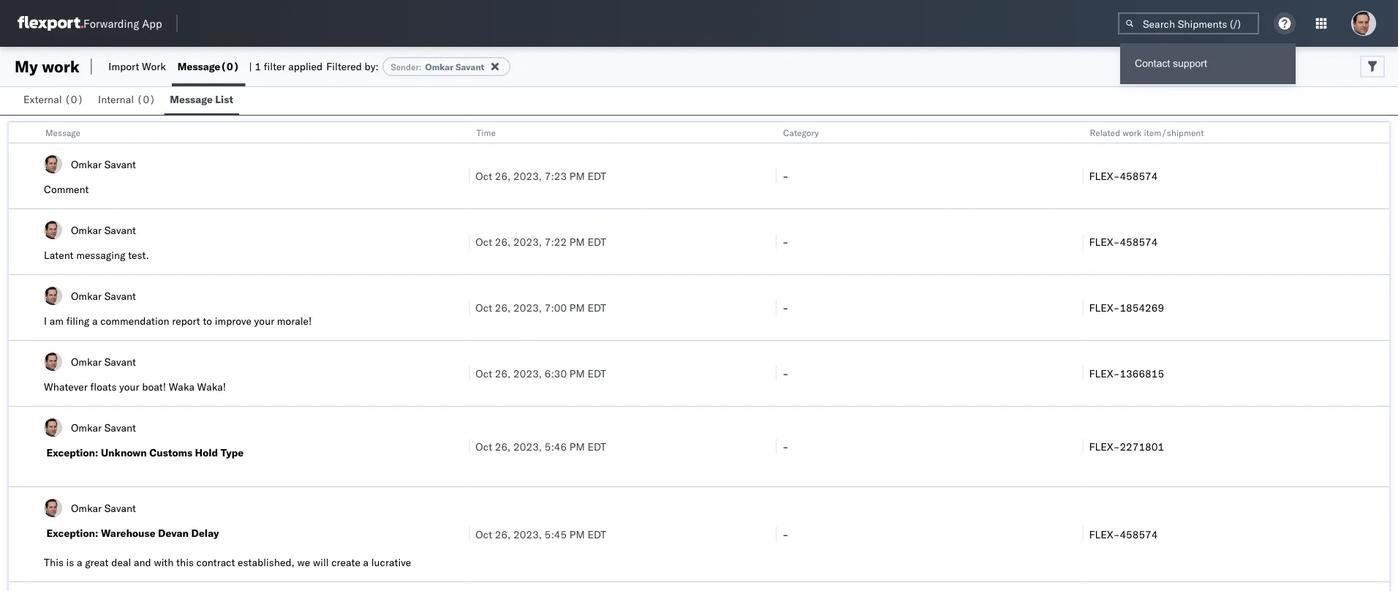 Task type: vqa. For each thing, say whether or not it's contained in the screenshot.
Container Numbers
no



Task type: locate. For each thing, give the bounding box(es) containing it.
458574 for oct 26, 2023, 5:45 pm edt
[[1120, 528, 1158, 541]]

1 458574 from the top
[[1120, 169, 1158, 182]]

flex- 458574 for oct 26, 2023, 7:23 pm edt
[[1090, 169, 1158, 182]]

boat!
[[142, 380, 166, 393]]

(0) right internal
[[137, 93, 156, 106]]

savant down internal (0) button
[[104, 158, 136, 170]]

1 pm from the top
[[570, 169, 585, 182]]

edt right the 7:00
[[588, 301, 607, 314]]

3 edt from the top
[[588, 301, 607, 314]]

message list
[[170, 93, 233, 106]]

- for oct 26, 2023, 7:23 pm edt
[[783, 169, 789, 182]]

(0) left |
[[220, 60, 240, 73]]

2023, for 7:23
[[514, 169, 542, 182]]

6 flex- from the top
[[1090, 528, 1120, 541]]

1 26, from the top
[[495, 169, 511, 182]]

pm for 7:23
[[570, 169, 585, 182]]

oct 26, 2023, 5:46 pm edt
[[476, 440, 607, 453]]

3 resize handle column header from the left
[[1065, 122, 1083, 591]]

a right the is
[[77, 556, 82, 569]]

pm right the 7:00
[[570, 301, 585, 314]]

import
[[109, 60, 139, 73]]

1366815
[[1120, 367, 1165, 380]]

26, for oct 26, 2023, 5:45 pm edt
[[495, 528, 511, 541]]

message
[[178, 60, 220, 73], [170, 93, 213, 106], [45, 127, 80, 138]]

a right the filing
[[92, 315, 98, 327]]

3 flex- from the top
[[1090, 301, 1120, 314]]

5 omkar savant from the top
[[71, 421, 136, 434]]

work right 'related'
[[1123, 127, 1142, 138]]

customs
[[149, 446, 192, 459]]

partnership.
[[44, 571, 101, 583]]

4 flex- from the top
[[1090, 367, 1120, 380]]

2023, left 5:46
[[514, 440, 542, 453]]

0 vertical spatial message
[[178, 60, 220, 73]]

26, for oct 26, 2023, 6:30 pm edt
[[495, 367, 511, 380]]

458574 for oct 26, 2023, 7:23 pm edt
[[1120, 169, 1158, 182]]

pm right 6:30
[[570, 367, 585, 380]]

omkar up latent messaging test.
[[71, 223, 102, 236]]

flex- 2271801
[[1090, 440, 1165, 453]]

26, left the 7:00
[[495, 301, 511, 314]]

2 - from the top
[[783, 235, 789, 248]]

26, left 7:22
[[495, 235, 511, 248]]

omkar
[[425, 61, 454, 72], [71, 158, 102, 170], [71, 223, 102, 236], [71, 289, 102, 302], [71, 355, 102, 368], [71, 421, 102, 434], [71, 501, 102, 514]]

omkar savant up warehouse at the bottom left of page
[[71, 501, 136, 514]]

external (0) button
[[18, 86, 92, 115]]

oct for oct 26, 2023, 7:23 pm edt
[[476, 169, 492, 182]]

-
[[783, 169, 789, 182], [783, 235, 789, 248], [783, 301, 789, 314], [783, 367, 789, 380], [783, 440, 789, 453], [783, 528, 789, 541]]

:
[[419, 61, 422, 72]]

oct
[[476, 169, 492, 182], [476, 235, 492, 248], [476, 301, 492, 314], [476, 367, 492, 380], [476, 440, 492, 453], [476, 528, 492, 541]]

edt
[[588, 169, 607, 182], [588, 235, 607, 248], [588, 301, 607, 314], [588, 367, 607, 380], [588, 440, 607, 453], [588, 528, 607, 541]]

5 - from the top
[[783, 440, 789, 453]]

pm right 5:46
[[570, 440, 585, 453]]

flex-
[[1090, 169, 1120, 182], [1090, 235, 1120, 248], [1090, 301, 1120, 314], [1090, 367, 1120, 380], [1090, 440, 1120, 453], [1090, 528, 1120, 541]]

message (0)
[[178, 60, 240, 73]]

omkar up the filing
[[71, 289, 102, 302]]

work
[[42, 56, 80, 76], [1123, 127, 1142, 138]]

flex- for oct 26, 2023, 7:23 pm edt
[[1090, 169, 1120, 182]]

message down the external (0) button
[[45, 127, 80, 138]]

edt right 6:30
[[588, 367, 607, 380]]

0 vertical spatial exception:
[[46, 446, 98, 459]]

1 horizontal spatial a
[[92, 315, 98, 327]]

1 horizontal spatial (0)
[[137, 93, 156, 106]]

2 2023, from the top
[[514, 235, 542, 248]]

4 edt from the top
[[588, 367, 607, 380]]

your left morale!
[[254, 315, 274, 327]]

1 flex- 458574 from the top
[[1090, 169, 1158, 182]]

6 omkar savant from the top
[[71, 501, 136, 514]]

1 2023, from the top
[[514, 169, 542, 182]]

26, down time
[[495, 169, 511, 182]]

0 horizontal spatial work
[[42, 56, 80, 76]]

type
[[221, 446, 244, 459]]

flex- 458574
[[1090, 169, 1158, 182], [1090, 235, 1158, 248], [1090, 528, 1158, 541]]

omkar up floats
[[71, 355, 102, 368]]

edt right 5:45
[[588, 528, 607, 541]]

omkar savant up messaging
[[71, 223, 136, 236]]

work
[[142, 60, 166, 73]]

exception: left unknown
[[46, 446, 98, 459]]

savant up 'commendation'
[[104, 289, 136, 302]]

oct 26, 2023, 7:00 pm edt
[[476, 301, 607, 314]]

omkar up 'comment'
[[71, 158, 102, 170]]

item/shipment
[[1144, 127, 1204, 138]]

0 horizontal spatial a
[[77, 556, 82, 569]]

omkar for i
[[71, 289, 102, 302]]

app
[[142, 16, 162, 30]]

2 458574 from the top
[[1120, 235, 1158, 248]]

3 flex- 458574 from the top
[[1090, 528, 1158, 541]]

oct left 5:46
[[476, 440, 492, 453]]

list
[[215, 93, 233, 106]]

oct left 7:22
[[476, 235, 492, 248]]

pm right 7:22
[[570, 235, 585, 248]]

1854269
[[1120, 301, 1165, 314]]

contact
[[1135, 58, 1171, 69]]

| 1 filter applied filtered by:
[[249, 60, 379, 73]]

exception: up the is
[[46, 527, 98, 540]]

oct down time
[[476, 169, 492, 182]]

deal
[[111, 556, 131, 569]]

edt right 5:46
[[588, 440, 607, 453]]

resize handle column header
[[452, 122, 469, 591], [759, 122, 776, 591], [1065, 122, 1083, 591], [1372, 122, 1390, 591]]

2 exception: from the top
[[46, 527, 98, 540]]

- for oct 26, 2023, 5:46 pm edt
[[783, 440, 789, 453]]

(0)
[[220, 60, 240, 73], [64, 93, 84, 106], [137, 93, 156, 106]]

3 omkar savant from the top
[[71, 289, 136, 302]]

4 - from the top
[[783, 367, 789, 380]]

6 pm from the top
[[570, 528, 585, 541]]

savant up unknown
[[104, 421, 136, 434]]

this
[[44, 556, 64, 569]]

2 omkar savant from the top
[[71, 223, 136, 236]]

3 - from the top
[[783, 301, 789, 314]]

edt right 7:23 on the left of page
[[588, 169, 607, 182]]

savant for exception:
[[104, 421, 136, 434]]

2 26, from the top
[[495, 235, 511, 248]]

omkar savant up unknown
[[71, 421, 136, 434]]

1 vertical spatial your
[[119, 380, 139, 393]]

0 horizontal spatial your
[[119, 380, 139, 393]]

5:46
[[545, 440, 567, 453]]

savant up test.
[[104, 223, 136, 236]]

3 2023, from the top
[[514, 301, 542, 314]]

2023, left 5:45
[[514, 528, 542, 541]]

omkar savant
[[71, 158, 136, 170], [71, 223, 136, 236], [71, 289, 136, 302], [71, 355, 136, 368], [71, 421, 136, 434], [71, 501, 136, 514]]

26,
[[495, 169, 511, 182], [495, 235, 511, 248], [495, 301, 511, 314], [495, 367, 511, 380], [495, 440, 511, 453], [495, 528, 511, 541]]

internal (0)
[[98, 93, 156, 106]]

edt for oct 26, 2023, 7:00 pm edt
[[588, 301, 607, 314]]

0 vertical spatial flex- 458574
[[1090, 169, 1158, 182]]

2023, left 7:22
[[514, 235, 542, 248]]

savant
[[456, 61, 485, 72], [104, 158, 136, 170], [104, 223, 136, 236], [104, 289, 136, 302], [104, 355, 136, 368], [104, 421, 136, 434], [104, 501, 136, 514]]

4 26, from the top
[[495, 367, 511, 380]]

edt for oct 26, 2023, 7:23 pm edt
[[588, 169, 607, 182]]

5 26, from the top
[[495, 440, 511, 453]]

3 pm from the top
[[570, 301, 585, 314]]

2 flex- from the top
[[1090, 235, 1120, 248]]

4 pm from the top
[[570, 367, 585, 380]]

1 vertical spatial 458574
[[1120, 235, 1158, 248]]

4 omkar savant from the top
[[71, 355, 136, 368]]

message left list
[[170, 93, 213, 106]]

this
[[176, 556, 194, 569]]

5 pm from the top
[[570, 440, 585, 453]]

latent messaging test.
[[44, 249, 149, 262]]

5 2023, from the top
[[514, 440, 542, 453]]

(0) right external
[[64, 93, 84, 106]]

oct 26, 2023, 5:45 pm edt
[[476, 528, 607, 541]]

26, left 5:45
[[495, 528, 511, 541]]

flex- 458574 for oct 26, 2023, 7:22 pm edt
[[1090, 235, 1158, 248]]

5 flex- from the top
[[1090, 440, 1120, 453]]

1 vertical spatial work
[[1123, 127, 1142, 138]]

2023, left 6:30
[[514, 367, 542, 380]]

2 vertical spatial 458574
[[1120, 528, 1158, 541]]

6 oct from the top
[[476, 528, 492, 541]]

6 2023, from the top
[[514, 528, 542, 541]]

your left the boat!
[[119, 380, 139, 393]]

great
[[85, 556, 109, 569]]

savant for latent
[[104, 223, 136, 236]]

5 edt from the top
[[588, 440, 607, 453]]

2023, left the 7:00
[[514, 301, 542, 314]]

1 exception: from the top
[[46, 446, 98, 459]]

edt right 7:22
[[588, 235, 607, 248]]

savant up whatever floats your boat! waka waka!
[[104, 355, 136, 368]]

comment
[[44, 183, 89, 196]]

contact support
[[1135, 58, 1208, 69]]

1 resize handle column header from the left
[[452, 122, 469, 591]]

26, left 6:30
[[495, 367, 511, 380]]

oct for oct 26, 2023, 5:46 pm edt
[[476, 440, 492, 453]]

1 vertical spatial exception:
[[46, 527, 98, 540]]

savant for comment
[[104, 158, 136, 170]]

flex- for oct 26, 2023, 5:45 pm edt
[[1090, 528, 1120, 541]]

7:00
[[545, 301, 567, 314]]

1 horizontal spatial your
[[254, 315, 274, 327]]

unknown
[[101, 446, 147, 459]]

a
[[92, 315, 98, 327], [77, 556, 82, 569], [363, 556, 369, 569]]

4 2023, from the top
[[514, 367, 542, 380]]

2 edt from the top
[[588, 235, 607, 248]]

3 458574 from the top
[[1120, 528, 1158, 541]]

26, for oct 26, 2023, 7:22 pm edt
[[495, 235, 511, 248]]

omkar savant up floats
[[71, 355, 136, 368]]

resize handle column header for related work item/shipment
[[1372, 122, 1390, 591]]

4 resize handle column header from the left
[[1372, 122, 1390, 591]]

2 flex- 458574 from the top
[[1090, 235, 1158, 248]]

omkar savant for latent
[[71, 223, 136, 236]]

(0) for internal (0)
[[137, 93, 156, 106]]

omkar down floats
[[71, 421, 102, 434]]

2 horizontal spatial (0)
[[220, 60, 240, 73]]

1 horizontal spatial work
[[1123, 127, 1142, 138]]

message up message list
[[178, 60, 220, 73]]

waka
[[169, 380, 195, 393]]

6 - from the top
[[783, 528, 789, 541]]

my
[[15, 56, 38, 76]]

oct left the 7:00
[[476, 301, 492, 314]]

delay
[[191, 527, 219, 540]]

0 vertical spatial 458574
[[1120, 169, 1158, 182]]

omkar for latent
[[71, 223, 102, 236]]

omkar savant up 'comment'
[[71, 158, 136, 170]]

flex- 1854269
[[1090, 301, 1165, 314]]

1 vertical spatial message
[[170, 93, 213, 106]]

2 vertical spatial flex- 458574
[[1090, 528, 1158, 541]]

oct left 6:30
[[476, 367, 492, 380]]

pm right 7:23 on the left of page
[[570, 169, 585, 182]]

2 pm from the top
[[570, 235, 585, 248]]

1 - from the top
[[783, 169, 789, 182]]

work up external (0)
[[42, 56, 80, 76]]

0 vertical spatial work
[[42, 56, 80, 76]]

2 oct from the top
[[476, 235, 492, 248]]

4 oct from the top
[[476, 367, 492, 380]]

0 horizontal spatial (0)
[[64, 93, 84, 106]]

6 26, from the top
[[495, 528, 511, 541]]

3 26, from the top
[[495, 301, 511, 314]]

2 vertical spatial message
[[45, 127, 80, 138]]

458574 for oct 26, 2023, 7:22 pm edt
[[1120, 235, 1158, 248]]

oct 26, 2023, 6:30 pm edt
[[476, 367, 607, 380]]

oct left 5:45
[[476, 528, 492, 541]]

am
[[50, 315, 64, 327]]

1 flex- from the top
[[1090, 169, 1120, 182]]

5 oct from the top
[[476, 440, 492, 453]]

26, left 5:46
[[495, 440, 511, 453]]

5:45
[[545, 528, 567, 541]]

a right create
[[363, 556, 369, 569]]

2023, left 7:23 on the left of page
[[514, 169, 542, 182]]

message inside button
[[170, 93, 213, 106]]

external
[[23, 93, 62, 106]]

pm right 5:45
[[570, 528, 585, 541]]

2 resize handle column header from the left
[[759, 122, 776, 591]]

1 oct from the top
[[476, 169, 492, 182]]

1 edt from the top
[[588, 169, 607, 182]]

established,
[[238, 556, 295, 569]]

6 edt from the top
[[588, 528, 607, 541]]

and
[[134, 556, 151, 569]]

omkar savant up the filing
[[71, 289, 136, 302]]

3 oct from the top
[[476, 301, 492, 314]]

1 vertical spatial flex- 458574
[[1090, 235, 1158, 248]]

6:30
[[545, 367, 567, 380]]

- for oct 26, 2023, 7:00 pm edt
[[783, 301, 789, 314]]

whatever
[[44, 380, 88, 393]]

message for list
[[170, 93, 213, 106]]

26, for oct 26, 2023, 7:00 pm edt
[[495, 301, 511, 314]]

exception:
[[46, 446, 98, 459], [46, 527, 98, 540]]

1 omkar savant from the top
[[71, 158, 136, 170]]

floats
[[90, 380, 117, 393]]



Task type: describe. For each thing, give the bounding box(es) containing it.
(0) for external (0)
[[64, 93, 84, 106]]

message list button
[[164, 86, 239, 115]]

oct for oct 26, 2023, 5:45 pm edt
[[476, 528, 492, 541]]

pm for 6:30
[[570, 367, 585, 380]]

2023, for 7:00
[[514, 301, 542, 314]]

omkar savant for i
[[71, 289, 136, 302]]

we
[[297, 556, 310, 569]]

|
[[249, 60, 252, 73]]

resize handle column header for category
[[1065, 122, 1083, 591]]

category
[[783, 127, 819, 138]]

2023, for 5:46
[[514, 440, 542, 453]]

2023, for 6:30
[[514, 367, 542, 380]]

0 vertical spatial your
[[254, 315, 274, 327]]

devan
[[158, 527, 189, 540]]

omkar savant for exception:
[[71, 421, 136, 434]]

create
[[332, 556, 361, 569]]

to
[[203, 315, 212, 327]]

flex- for oct 26, 2023, 6:30 pm edt
[[1090, 367, 1120, 380]]

exception: for exception: warehouse devan delay
[[46, 527, 98, 540]]

2023, for 5:45
[[514, 528, 542, 541]]

i
[[44, 315, 47, 327]]

2 contact support button from the top
[[1121, 49, 1296, 78]]

is
[[66, 556, 74, 569]]

26, for oct 26, 2023, 7:23 pm edt
[[495, 169, 511, 182]]

- for oct 26, 2023, 5:45 pm edt
[[783, 528, 789, 541]]

improve
[[215, 315, 252, 327]]

waka!
[[197, 380, 226, 393]]

savant up warehouse at the bottom left of page
[[104, 501, 136, 514]]

forwarding
[[83, 16, 139, 30]]

1 contact support button from the top
[[1121, 43, 1296, 84]]

omkar for comment
[[71, 158, 102, 170]]

edt for oct 26, 2023, 7:22 pm edt
[[588, 235, 607, 248]]

(0) for message (0)
[[220, 60, 240, 73]]

edt for oct 26, 2023, 5:46 pm edt
[[588, 440, 607, 453]]

oct 26, 2023, 7:23 pm edt
[[476, 169, 607, 182]]

import work
[[109, 60, 166, 73]]

savant for whatever
[[104, 355, 136, 368]]

omkar up warehouse at the bottom left of page
[[71, 501, 102, 514]]

flex- 458574 for oct 26, 2023, 5:45 pm edt
[[1090, 528, 1158, 541]]

omkar savant for whatever
[[71, 355, 136, 368]]

will
[[313, 556, 329, 569]]

oct 26, 2023, 7:22 pm edt
[[476, 235, 607, 248]]

warehouse
[[101, 527, 156, 540]]

edt for oct 26, 2023, 5:45 pm edt
[[588, 528, 607, 541]]

edt for oct 26, 2023, 6:30 pm edt
[[588, 367, 607, 380]]

related
[[1090, 127, 1121, 138]]

pm for 5:46
[[570, 440, 585, 453]]

7:22
[[545, 235, 567, 248]]

- for oct 26, 2023, 7:22 pm edt
[[783, 235, 789, 248]]

2 horizontal spatial a
[[363, 556, 369, 569]]

report
[[172, 315, 200, 327]]

lucrative
[[371, 556, 411, 569]]

resize handle column header for time
[[759, 122, 776, 591]]

test.
[[128, 249, 149, 262]]

messaging
[[76, 249, 125, 262]]

sender : omkar savant
[[391, 61, 485, 72]]

2023, for 7:22
[[514, 235, 542, 248]]

flex- for oct 26, 2023, 7:22 pm edt
[[1090, 235, 1120, 248]]

work for my
[[42, 56, 80, 76]]

contract
[[197, 556, 235, 569]]

omkar savant for comment
[[71, 158, 136, 170]]

message for (0)
[[178, 60, 220, 73]]

oct for oct 26, 2023, 6:30 pm edt
[[476, 367, 492, 380]]

forwarding app
[[83, 16, 162, 30]]

filter
[[264, 60, 286, 73]]

time
[[476, 127, 496, 138]]

support
[[1173, 58, 1208, 69]]

sender
[[391, 61, 419, 72]]

omkar for exception:
[[71, 421, 102, 434]]

pm for 7:22
[[570, 235, 585, 248]]

- for oct 26, 2023, 6:30 pm edt
[[783, 367, 789, 380]]

filing
[[66, 315, 90, 327]]

internal (0) button
[[92, 86, 164, 115]]

related work item/shipment
[[1090, 127, 1204, 138]]

pm for 7:00
[[570, 301, 585, 314]]

omkar right :
[[425, 61, 454, 72]]

with
[[154, 556, 174, 569]]

exception: warehouse devan delay
[[46, 527, 219, 540]]

internal
[[98, 93, 134, 106]]

whatever floats your boat! waka waka!
[[44, 380, 226, 393]]

morale!
[[277, 315, 312, 327]]

forwarding app link
[[18, 16, 162, 31]]

26, for oct 26, 2023, 5:46 pm edt
[[495, 440, 511, 453]]

this is a great deal and with this contract established, we will create a lucrative partnership.
[[44, 556, 411, 583]]

Search Shipments (/) text field
[[1119, 12, 1260, 34]]

hold
[[195, 446, 218, 459]]

exception: unknown customs hold type
[[46, 446, 244, 459]]

7:23
[[545, 169, 567, 182]]

commendation
[[100, 315, 169, 327]]

savant for i
[[104, 289, 136, 302]]

oct for oct 26, 2023, 7:00 pm edt
[[476, 301, 492, 314]]

savant right :
[[456, 61, 485, 72]]

oct for oct 26, 2023, 7:22 pm edt
[[476, 235, 492, 248]]

resize handle column header for message
[[452, 122, 469, 591]]

external (0)
[[23, 93, 84, 106]]

i am filing a commendation report to improve your morale!
[[44, 315, 312, 327]]

work for related
[[1123, 127, 1142, 138]]

import work button
[[103, 47, 172, 86]]

pm for 5:45
[[570, 528, 585, 541]]

filtered
[[326, 60, 362, 73]]

2271801
[[1120, 440, 1165, 453]]

applied
[[288, 60, 323, 73]]

latent
[[44, 249, 74, 262]]

flex- for oct 26, 2023, 5:46 pm edt
[[1090, 440, 1120, 453]]

exception: for exception: unknown customs hold type
[[46, 446, 98, 459]]

1
[[255, 60, 261, 73]]

flexport. image
[[18, 16, 83, 31]]

omkar for whatever
[[71, 355, 102, 368]]

flex- for oct 26, 2023, 7:00 pm edt
[[1090, 301, 1120, 314]]

my work
[[15, 56, 80, 76]]

by:
[[365, 60, 379, 73]]

flex- 1366815
[[1090, 367, 1165, 380]]



